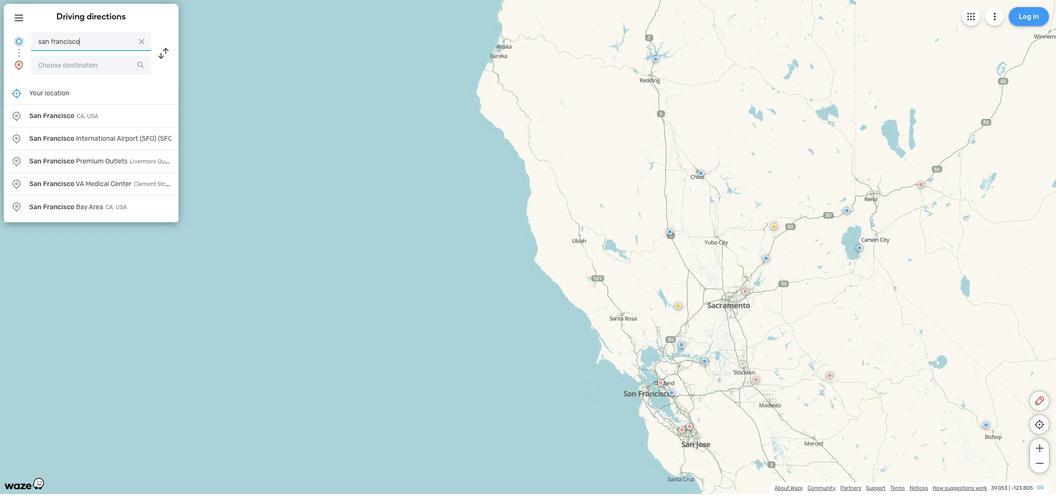 Task type: describe. For each thing, give the bounding box(es) containing it.
0 horizontal spatial police image
[[669, 390, 675, 396]]

link image
[[1038, 484, 1045, 492]]

2 location image from the top
[[11, 178, 22, 190]]

pencil image
[[1035, 396, 1046, 407]]

0 horizontal spatial road closed image
[[680, 427, 685, 433]]

4 option from the top
[[4, 173, 179, 196]]

support link
[[867, 485, 886, 492]]

zoom in image
[[1035, 443, 1046, 454]]

driving
[[57, 11, 85, 22]]

recenter image
[[11, 88, 22, 99]]

2 option from the top
[[4, 128, 179, 150]]

directions
[[87, 11, 126, 22]]

hazard image
[[772, 224, 778, 230]]

3 option from the top
[[4, 150, 179, 173]]

support
[[867, 485, 886, 492]]

2 horizontal spatial road closed image
[[828, 373, 833, 379]]

Choose starting point text field
[[31, 32, 151, 51]]

39.053
[[992, 485, 1008, 492]]

driving directions
[[57, 11, 126, 22]]

1 location image from the top
[[11, 110, 22, 122]]

notices
[[910, 485, 929, 492]]

about waze community partners support terms notices how suggestions work 39.053 | -123.805
[[775, 485, 1034, 492]]

how
[[933, 485, 944, 492]]



Task type: vqa. For each thing, say whether or not it's contained in the screenshot.
the and
no



Task type: locate. For each thing, give the bounding box(es) containing it.
list box
[[4, 82, 179, 222]]

about waze link
[[775, 485, 804, 492]]

-
[[1012, 485, 1014, 492]]

2 horizontal spatial police image
[[764, 256, 770, 261]]

Choose destination text field
[[31, 56, 151, 75]]

partners
[[841, 485, 862, 492]]

option
[[4, 105, 179, 128], [4, 128, 179, 150], [4, 150, 179, 173], [4, 173, 179, 196], [4, 196, 179, 218]]

road closed image
[[919, 182, 925, 188], [743, 289, 749, 294], [754, 377, 760, 383], [658, 381, 664, 386]]

1 horizontal spatial road closed image
[[687, 424, 693, 430]]

123.805
[[1014, 485, 1034, 492]]

x image
[[137, 37, 147, 46]]

current location image
[[13, 36, 25, 47]]

0 vertical spatial police image
[[764, 256, 770, 261]]

1 vertical spatial police image
[[679, 342, 685, 348]]

1 option from the top
[[4, 105, 179, 128]]

location image
[[13, 60, 25, 71], [11, 133, 22, 144], [11, 156, 22, 167], [11, 201, 22, 213]]

work
[[976, 485, 988, 492]]

waze
[[791, 485, 804, 492]]

community
[[808, 485, 836, 492]]

hazard image
[[676, 303, 682, 309]]

how suggestions work link
[[933, 485, 988, 492]]

police image
[[764, 256, 770, 261], [679, 342, 685, 348], [669, 390, 675, 396]]

partners link
[[841, 485, 862, 492]]

1 vertical spatial location image
[[11, 178, 22, 190]]

police image
[[653, 56, 659, 62], [699, 171, 704, 176], [845, 208, 850, 214], [667, 229, 673, 235], [857, 245, 863, 251], [702, 359, 708, 364], [984, 423, 990, 428]]

zoom out image
[[1035, 458, 1046, 469]]

terms
[[891, 485, 906, 492]]

notices link
[[910, 485, 929, 492]]

about
[[775, 485, 790, 492]]

location image
[[11, 110, 22, 122], [11, 178, 22, 190]]

2 vertical spatial police image
[[669, 390, 675, 396]]

road closed image
[[828, 373, 833, 379], [687, 424, 693, 430], [680, 427, 685, 433]]

1 horizontal spatial police image
[[679, 342, 685, 348]]

community link
[[808, 485, 836, 492]]

suggestions
[[945, 485, 975, 492]]

0 vertical spatial location image
[[11, 110, 22, 122]]

5 option from the top
[[4, 196, 179, 218]]

|
[[1010, 485, 1011, 492]]

terms link
[[891, 485, 906, 492]]



